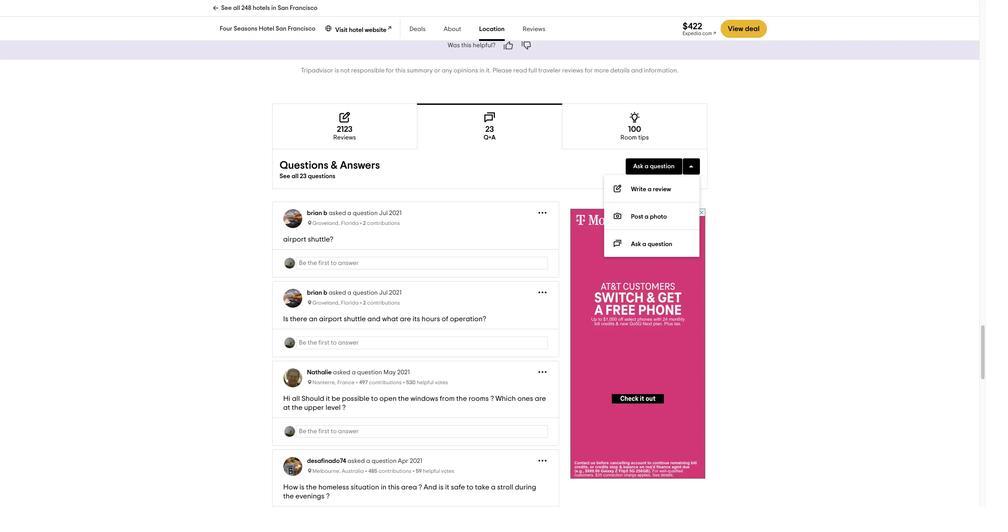 Task type: describe. For each thing, give the bounding box(es) containing it.
is for how
[[300, 484, 305, 491]]

details
[[611, 68, 630, 74]]

visit
[[336, 27, 348, 33]]

rooms
[[469, 395, 489, 403]]

information.
[[645, 68, 679, 74]]

summary
[[407, 68, 433, 74]]

in inside how is the homeless situation in this area ? and is it safe to take a stroll during the evenings ?
[[381, 484, 387, 491]]

2 for shuttle?
[[363, 221, 366, 226]]

2021 up the what
[[389, 290, 402, 296]]

of
[[442, 316, 449, 323]]

tips
[[639, 135, 649, 141]]

be the first to answer text field for airport shuttle?
[[296, 257, 549, 270]]

write a review
[[632, 187, 672, 193]]

2 for from the left
[[585, 68, 593, 74]]

an
[[309, 316, 318, 323]]

0 vertical spatial this
[[462, 42, 472, 49]]

full
[[529, 68, 537, 74]]

visit hotel website
[[336, 27, 387, 33]]

review
[[653, 187, 672, 193]]

four seasons hotel san francisco
[[220, 26, 316, 32]]

is
[[283, 316, 289, 323]]

room
[[621, 135, 638, 141]]

expedia.com
[[683, 31, 713, 36]]

485 contributions 59 helpful votes
[[369, 469, 455, 474]]

nathalie link
[[307, 370, 332, 376]]

should
[[302, 395, 325, 403]]

upper
[[304, 404, 324, 412]]

this inside how is the homeless situation in this area ? and is it safe to take a stroll during the evenings ?
[[388, 484, 400, 491]]

100 room tips
[[621, 126, 649, 141]]

hi all   should it be possible to open the windows from the rooms ?   which ones are at the upper level ? link
[[283, 395, 549, 413]]

san inside 'link'
[[278, 5, 289, 11]]

view deal
[[729, 25, 760, 32]]

0 vertical spatial reviews
[[523, 26, 546, 32]]

contributions up airport shuttle? 'link'
[[367, 221, 400, 226]]

ask a question inside ask a question button
[[634, 164, 675, 170]]

2 contributions for there
[[363, 300, 400, 306]]

the up evenings
[[306, 484, 317, 491]]

how is the homeless situation in this area ? and is it safe to take a stroll during the evenings ? link
[[283, 483, 549, 501]]

1 vertical spatial reviews
[[334, 135, 356, 141]]

is there an airport shuttle and what are its hours of operation? link
[[283, 315, 549, 324]]

? left and
[[419, 484, 423, 491]]

are inside hi all   should it be possible to open the windows from the rooms ?   which ones are at the upper level ?
[[535, 395, 547, 403]]

area
[[402, 484, 417, 491]]

23 inside 23 q+a
[[486, 126, 494, 134]]

write
[[632, 187, 647, 193]]

take
[[475, 484, 490, 491]]

from
[[440, 395, 455, 403]]

asked up shuttle
[[329, 290, 346, 296]]

ask a question button
[[626, 159, 683, 175]]

see all 248 hotels in san francisco link
[[213, 0, 318, 16]]

shuttle?
[[308, 236, 334, 243]]

was this helpful?
[[448, 42, 496, 49]]

helpful for windows
[[417, 380, 434, 386]]

questions
[[280, 160, 329, 171]]

0 vertical spatial and
[[632, 68, 643, 74]]

desafinado74 link
[[307, 459, 346, 465]]

airport shuttle? link
[[283, 235, 549, 244]]

to inside hi all   should it be possible to open the windows from the rooms ?   which ones are at the upper level ?
[[371, 395, 378, 403]]

q+a
[[484, 135, 496, 141]]

helpful?
[[473, 42, 496, 49]]

questions
[[308, 173, 336, 180]]

the down how
[[283, 493, 294, 500]]

photo
[[650, 214, 668, 220]]

2021 up airport shuttle? 'link'
[[389, 210, 402, 217]]

brian b asked a question jul 2021 for shuttle?
[[307, 210, 402, 217]]

b for shuttle?
[[324, 210, 328, 217]]

ask inside ask a question button
[[634, 164, 644, 170]]

its
[[413, 316, 420, 323]]

1 vertical spatial this
[[396, 68, 406, 74]]

ones
[[518, 395, 534, 403]]

deal
[[746, 25, 760, 32]]

more
[[595, 68, 609, 74]]

how
[[283, 484, 298, 491]]

advertisement region
[[571, 209, 706, 479]]

post a photo
[[632, 214, 668, 220]]

questions & answers see all 23 questions
[[280, 160, 380, 180]]

all for hi
[[292, 395, 300, 403]]

desafinado74
[[307, 459, 346, 465]]

a inside button
[[645, 164, 649, 170]]

contributions down may
[[369, 380, 402, 386]]

&
[[331, 160, 338, 171]]

2123 reviews
[[334, 126, 356, 141]]

see all 248 hotels in san francisco
[[221, 5, 318, 11]]

100
[[629, 126, 642, 134]]

there
[[290, 316, 308, 323]]

during
[[515, 484, 537, 491]]

59
[[416, 469, 422, 474]]

the right open
[[399, 395, 409, 403]]

what
[[382, 316, 399, 323]]

in inside 'link'
[[272, 5, 277, 11]]

francisco inside see all 248 hotels in san francisco 'link'
[[290, 5, 318, 11]]

contributions up is there an airport shuttle and what are its hours of operation?
[[367, 300, 400, 306]]

visit hotel website link
[[325, 23, 393, 34]]

hotel
[[259, 26, 275, 32]]

it inside how is the homeless situation in this area ? and is it safe to take a stroll during the evenings ?
[[446, 484, 450, 491]]

hours
[[422, 316, 441, 323]]

which
[[496, 395, 516, 403]]

2123
[[337, 126, 353, 134]]

tripadvisor is not responsible for this summary or any opinions in it. please read full traveler reviews for more details and information.
[[301, 68, 679, 74]]

desafinado74 asked a question apr 2021
[[307, 459, 423, 465]]

at
[[283, 404, 290, 412]]

530
[[407, 380, 416, 386]]

be the first to answer text field for is there an airport shuttle and what are its hours of operation?
[[296, 337, 549, 350]]

open
[[380, 395, 397, 403]]

? right rooms
[[491, 395, 494, 403]]

or
[[435, 68, 441, 74]]

airport shuttle?
[[283, 236, 334, 243]]

is for tripadvisor
[[335, 68, 339, 74]]

write a review link
[[605, 175, 700, 203]]



Task type: vqa. For each thing, say whether or not it's contained in the screenshot.
second brian
yes



Task type: locate. For each thing, give the bounding box(es) containing it.
it left the safe
[[446, 484, 450, 491]]

23 q+a
[[484, 126, 496, 141]]

ask down post
[[632, 241, 642, 248]]

all
[[233, 5, 240, 11], [292, 173, 299, 180], [292, 395, 300, 403]]

this left the summary
[[396, 68, 406, 74]]

airport inside is there an airport shuttle and what are its hours of operation? link
[[319, 316, 342, 323]]

1 vertical spatial ask
[[632, 241, 642, 248]]

is right and
[[439, 484, 444, 491]]

2 be the first to answer text field from the top
[[296, 337, 549, 350]]

brian up "an"
[[307, 290, 322, 296]]

0 vertical spatial 2
[[363, 221, 366, 226]]

1 horizontal spatial are
[[535, 395, 547, 403]]

this left area
[[388, 484, 400, 491]]

1 vertical spatial 23
[[300, 173, 307, 180]]

contributions down apr
[[379, 469, 412, 474]]

jul for there
[[379, 290, 388, 296]]

question
[[650, 164, 675, 170], [353, 210, 378, 217], [648, 241, 673, 248], [353, 290, 378, 296], [357, 370, 382, 376], [372, 459, 397, 465]]

2 contributions for shuttle?
[[363, 221, 400, 226]]

shuttle
[[344, 316, 366, 323]]

0 vertical spatial francisco
[[290, 5, 318, 11]]

all right hi on the left bottom of page
[[292, 395, 300, 403]]

23 down questions
[[300, 173, 307, 180]]

2 2 contributions from the top
[[363, 300, 400, 306]]

asked up shuttle? at the left top of the page
[[329, 210, 346, 217]]

0 horizontal spatial are
[[400, 316, 411, 323]]

to
[[371, 395, 378, 403], [467, 484, 474, 491]]

any
[[442, 68, 453, 74]]

helpful for and
[[423, 469, 440, 474]]

1 vertical spatial are
[[535, 395, 547, 403]]

1 vertical spatial b
[[324, 290, 328, 296]]

windows
[[411, 395, 439, 403]]

0 horizontal spatial for
[[386, 68, 394, 74]]

0 vertical spatial brian b asked a question jul 2021
[[307, 210, 402, 217]]

san right hotel
[[276, 26, 287, 32]]

brian b asked a question jul 2021 up shuttle? at the left top of the page
[[307, 210, 402, 217]]

2 contributions up is there an airport shuttle and what are its hours of operation?
[[363, 300, 400, 306]]

497
[[359, 380, 368, 386]]

2 brian b asked a question jul 2021 from the top
[[307, 290, 402, 296]]

1 horizontal spatial it
[[446, 484, 450, 491]]

2 horizontal spatial in
[[480, 68, 485, 74]]

all down questions
[[292, 173, 299, 180]]

is there an airport shuttle and what are its hours of operation?
[[283, 316, 487, 323]]

497 contributions 530 helpful votes
[[359, 380, 448, 386]]

? down the homeless
[[326, 493, 330, 500]]

1 horizontal spatial for
[[585, 68, 593, 74]]

airport
[[283, 236, 306, 243], [319, 316, 342, 323]]

1 vertical spatial brian b link
[[307, 290, 328, 296]]

are right ones
[[535, 395, 547, 403]]

0 vertical spatial san
[[278, 5, 289, 11]]

0 horizontal spatial reviews
[[334, 135, 356, 141]]

homeless
[[319, 484, 349, 491]]

0 horizontal spatial to
[[371, 395, 378, 403]]

question inside button
[[650, 164, 675, 170]]

1 vertical spatial and
[[368, 316, 381, 323]]

0 horizontal spatial 23
[[300, 173, 307, 180]]

brian for shuttle?
[[307, 210, 322, 217]]

all for see
[[233, 5, 240, 11]]

1 vertical spatial ask a question
[[632, 241, 673, 248]]

brian
[[307, 210, 322, 217], [307, 290, 322, 296]]

1 vertical spatial helpful
[[423, 469, 440, 474]]

contributions
[[367, 221, 400, 226], [367, 300, 400, 306], [369, 380, 402, 386], [379, 469, 412, 474]]

see inside questions & answers see all 23 questions
[[280, 173, 291, 180]]

2 for there
[[363, 300, 366, 306]]

0 vertical spatial see
[[221, 5, 232, 11]]

0 vertical spatial helpful
[[417, 380, 434, 386]]

about
[[444, 26, 462, 32]]

may
[[384, 370, 396, 376]]

jul for shuttle?
[[379, 210, 388, 217]]

airport left shuttle? at the left top of the page
[[283, 236, 306, 243]]

485
[[369, 469, 378, 474]]

0 vertical spatial ask a question
[[634, 164, 675, 170]]

0 vertical spatial 23
[[486, 126, 494, 134]]

please
[[493, 68, 512, 74]]

tripadvisor
[[301, 68, 334, 74]]

brian for there
[[307, 290, 322, 296]]

view deal button
[[721, 20, 767, 38]]

1 vertical spatial votes
[[441, 469, 455, 474]]

the right "from"
[[457, 395, 467, 403]]

seasons
[[234, 26, 258, 32]]

0 vertical spatial brian b link
[[307, 210, 328, 217]]

2 jul from the top
[[379, 290, 388, 296]]

francisco
[[290, 5, 318, 11], [288, 26, 316, 32]]

the right at
[[292, 404, 303, 412]]

all left 248 on the top left of the page
[[233, 5, 240, 11]]

to left open
[[371, 395, 378, 403]]

reviews
[[523, 26, 546, 32], [334, 135, 356, 141]]

2 2 from the top
[[363, 300, 366, 306]]

francisco right hotel
[[288, 26, 316, 32]]

0 vertical spatial are
[[400, 316, 411, 323]]

hi
[[283, 395, 291, 403]]

brian up shuttle? at the left top of the page
[[307, 210, 322, 217]]

to right the safe
[[467, 484, 474, 491]]

2 contributions
[[363, 221, 400, 226], [363, 300, 400, 306]]

is right how
[[300, 484, 305, 491]]

see left 248 on the top left of the page
[[221, 5, 232, 11]]

all inside questions & answers see all 23 questions
[[292, 173, 299, 180]]

1 vertical spatial brian b asked a question jul 2021
[[307, 290, 402, 296]]

0 horizontal spatial is
[[300, 484, 305, 491]]

1 be the first to answer text field from the top
[[296, 257, 549, 270]]

a inside how is the homeless situation in this area ? and is it safe to take a stroll during the evenings ?
[[491, 484, 496, 491]]

helpful right 59
[[423, 469, 440, 474]]

operation?
[[450, 316, 487, 323]]

1 vertical spatial be the first to answer text field
[[296, 337, 549, 350]]

0 vertical spatial be the first to answer text field
[[296, 257, 549, 270]]

not
[[341, 68, 350, 74]]

post
[[632, 214, 644, 220]]

opinions
[[454, 68, 479, 74]]

1 b from the top
[[324, 210, 328, 217]]

Be the first to answer text field
[[296, 426, 549, 438]]

1 brian b asked a question jul 2021 from the top
[[307, 210, 402, 217]]

0 vertical spatial b
[[324, 210, 328, 217]]

brian b asked a question jul 2021 for there
[[307, 290, 402, 296]]

2 vertical spatial this
[[388, 484, 400, 491]]

hi all   should it be possible to open the windows from the rooms ?   which ones are at the upper level ?
[[283, 395, 547, 412]]

safe
[[451, 484, 465, 491]]

1 vertical spatial 2 contributions
[[363, 300, 400, 306]]

1 brian b link from the top
[[307, 210, 328, 217]]

1 vertical spatial it
[[446, 484, 450, 491]]

be
[[332, 395, 341, 403]]

how is the homeless situation in this area ? and is it safe to take a stroll during the evenings ?
[[283, 484, 537, 500]]

a
[[645, 164, 649, 170], [648, 187, 652, 193], [348, 210, 352, 217], [645, 214, 649, 220], [643, 241, 647, 248], [348, 290, 352, 296], [352, 370, 356, 376], [367, 459, 371, 465], [491, 484, 496, 491]]

to inside how is the homeless situation in this area ? and is it safe to take a stroll during the evenings ?
[[467, 484, 474, 491]]

0 horizontal spatial airport
[[283, 236, 306, 243]]

1 vertical spatial san
[[276, 26, 287, 32]]

hotels
[[253, 5, 270, 11]]

jul up airport shuttle? 'link'
[[379, 210, 388, 217]]

san right 'hotels'
[[278, 5, 289, 11]]

ask
[[634, 164, 644, 170], [632, 241, 642, 248]]

1 horizontal spatial see
[[280, 173, 291, 180]]

situation
[[351, 484, 380, 491]]

brian b asked a question jul 2021 up shuttle
[[307, 290, 402, 296]]

votes up the safe
[[441, 469, 455, 474]]

1 horizontal spatial and
[[632, 68, 643, 74]]

0 horizontal spatial in
[[272, 5, 277, 11]]

1 vertical spatial see
[[280, 173, 291, 180]]

apr
[[398, 459, 409, 465]]

1 vertical spatial in
[[480, 68, 485, 74]]

view
[[729, 25, 744, 32]]

jul up is there an airport shuttle and what are its hours of operation?
[[379, 290, 388, 296]]

responsible
[[351, 68, 385, 74]]

brian b link for there
[[307, 290, 328, 296]]

are left its
[[400, 316, 411, 323]]

0 vertical spatial jul
[[379, 210, 388, 217]]

and left the what
[[368, 316, 381, 323]]

0 vertical spatial it
[[326, 395, 330, 403]]

jul
[[379, 210, 388, 217], [379, 290, 388, 296]]

2021 up 59
[[410, 459, 423, 465]]

Be the first to answer text field
[[296, 257, 549, 270], [296, 337, 549, 350]]

all inside 'link'
[[233, 5, 240, 11]]

1 horizontal spatial reviews
[[523, 26, 546, 32]]

1 horizontal spatial airport
[[319, 316, 342, 323]]

2 vertical spatial all
[[292, 395, 300, 403]]

this right was
[[462, 42, 472, 49]]

are
[[400, 316, 411, 323], [535, 395, 547, 403]]

are inside is there an airport shuttle and what are its hours of operation? link
[[400, 316, 411, 323]]

is left not
[[335, 68, 339, 74]]

23 up q+a
[[486, 126, 494, 134]]

asked right nathalie
[[333, 370, 351, 376]]

see down questions
[[280, 173, 291, 180]]

it inside hi all   should it be possible to open the windows from the rooms ?   which ones are at the upper level ?
[[326, 395, 330, 403]]

0 vertical spatial airport
[[283, 236, 306, 243]]

b
[[324, 210, 328, 217], [324, 290, 328, 296]]

asked up situation
[[348, 459, 365, 465]]

brian b link up shuttle? at the left top of the page
[[307, 210, 328, 217]]

votes for from
[[435, 380, 448, 386]]

1 vertical spatial to
[[467, 484, 474, 491]]

0 vertical spatial in
[[272, 5, 277, 11]]

reviews
[[563, 68, 584, 74]]

0 vertical spatial 2 contributions
[[363, 221, 400, 226]]

location
[[480, 26, 505, 32]]

1 vertical spatial all
[[292, 173, 299, 180]]

for right responsible
[[386, 68, 394, 74]]

2 contributions up airport shuttle? 'link'
[[363, 221, 400, 226]]

0 vertical spatial ask
[[634, 164, 644, 170]]

$422
[[683, 22, 703, 31]]

0 vertical spatial votes
[[435, 380, 448, 386]]

it left be
[[326, 395, 330, 403]]

1 horizontal spatial 23
[[486, 126, 494, 134]]

san
[[278, 5, 289, 11], [276, 26, 287, 32]]

helpful right '530'
[[417, 380, 434, 386]]

2021 up 497 contributions 530 helpful votes
[[398, 370, 410, 376]]

in right 'hotels'
[[272, 5, 277, 11]]

1 vertical spatial airport
[[319, 316, 342, 323]]

reviews up full
[[523, 26, 546, 32]]

1 horizontal spatial is
[[335, 68, 339, 74]]

level
[[326, 404, 341, 412]]

nathalie asked a question may 2021
[[307, 370, 410, 376]]

helpful
[[417, 380, 434, 386], [423, 469, 440, 474]]

ask a question down post a photo
[[632, 241, 673, 248]]

1 2 contributions from the top
[[363, 221, 400, 226]]

votes up "from"
[[435, 380, 448, 386]]

248
[[242, 5, 252, 11]]

votes for is
[[441, 469, 455, 474]]

b for there
[[324, 290, 328, 296]]

for
[[386, 68, 394, 74], [585, 68, 593, 74]]

read
[[514, 68, 528, 74]]

asked
[[329, 210, 346, 217], [329, 290, 346, 296], [333, 370, 351, 376], [348, 459, 365, 465]]

it.
[[486, 68, 492, 74]]

brian b link for shuttle?
[[307, 210, 328, 217]]

1 horizontal spatial in
[[381, 484, 387, 491]]

23 inside questions & answers see all 23 questions
[[300, 173, 307, 180]]

be the first to answer text field down airport shuttle? 'link'
[[296, 257, 549, 270]]

airport inside airport shuttle? 'link'
[[283, 236, 306, 243]]

2 vertical spatial in
[[381, 484, 387, 491]]

brian b link up "an"
[[307, 290, 328, 296]]

possible
[[342, 395, 370, 403]]

nathalie
[[307, 370, 332, 376]]

0 vertical spatial to
[[371, 395, 378, 403]]

all inside hi all   should it be possible to open the windows from the rooms ?   which ones are at the upper level ?
[[292, 395, 300, 403]]

0 vertical spatial all
[[233, 5, 240, 11]]

the
[[399, 395, 409, 403], [457, 395, 467, 403], [292, 404, 303, 412], [306, 484, 317, 491], [283, 493, 294, 500]]

reviews down 2123
[[334, 135, 356, 141]]

0 horizontal spatial it
[[326, 395, 330, 403]]

evenings
[[296, 493, 325, 500]]

1 horizontal spatial to
[[467, 484, 474, 491]]

1 brian from the top
[[307, 210, 322, 217]]

0 horizontal spatial and
[[368, 316, 381, 323]]

1 jul from the top
[[379, 210, 388, 217]]

website
[[365, 27, 387, 33]]

traveler
[[539, 68, 561, 74]]

airport right "an"
[[319, 316, 342, 323]]

see inside 'link'
[[221, 5, 232, 11]]

1 vertical spatial francisco
[[288, 26, 316, 32]]

hotel
[[349, 27, 364, 33]]

francisco up four seasons hotel san francisco
[[290, 5, 318, 11]]

1 2 from the top
[[363, 221, 366, 226]]

ask a question
[[634, 164, 675, 170], [632, 241, 673, 248]]

stroll
[[498, 484, 514, 491]]

?
[[491, 395, 494, 403], [343, 404, 346, 412], [419, 484, 423, 491], [326, 493, 330, 500]]

was
[[448, 42, 460, 49]]

for left more
[[585, 68, 593, 74]]

? right level
[[343, 404, 346, 412]]

ask up write
[[634, 164, 644, 170]]

2 brian b link from the top
[[307, 290, 328, 296]]

2 horizontal spatial is
[[439, 484, 444, 491]]

2 b from the top
[[324, 290, 328, 296]]

be the first to answer text field down its
[[296, 337, 549, 350]]

1 for from the left
[[386, 68, 394, 74]]

2 brian from the top
[[307, 290, 322, 296]]

ask a question up write a review link
[[634, 164, 675, 170]]

0 horizontal spatial see
[[221, 5, 232, 11]]

in left "it."
[[480, 68, 485, 74]]

and
[[424, 484, 437, 491]]

and right details
[[632, 68, 643, 74]]

0 vertical spatial brian
[[307, 210, 322, 217]]

deals
[[410, 26, 426, 32]]

1 vertical spatial 2
[[363, 300, 366, 306]]

1 vertical spatial jul
[[379, 290, 388, 296]]

1 vertical spatial brian
[[307, 290, 322, 296]]

in right situation
[[381, 484, 387, 491]]



